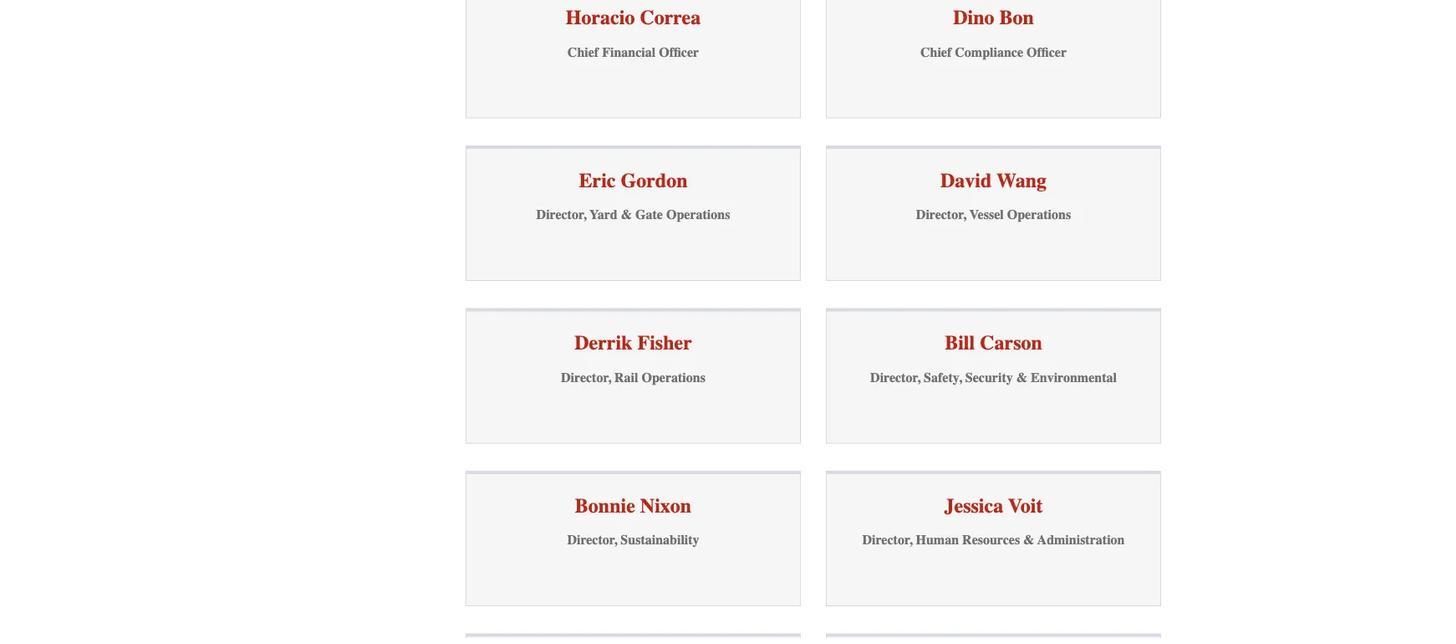 Task type: locate. For each thing, give the bounding box(es) containing it.
& left gate on the top left
[[621, 207, 632, 222]]

operations down the wang
[[1008, 207, 1072, 222]]

bill carson
[[945, 331, 1043, 355]]

derrik fisher
[[575, 331, 692, 355]]

administration
[[1038, 532, 1125, 548]]

&
[[621, 207, 632, 222], [1017, 370, 1028, 385], [1024, 532, 1035, 548]]

director, down david
[[917, 207, 967, 222]]

officer
[[659, 44, 699, 60], [1027, 44, 1067, 60]]

& inside the jessica voit option
[[1024, 532, 1035, 548]]

director, for eric
[[537, 207, 587, 222]]

jessica
[[945, 494, 1004, 517]]

chief inside horacio correa option
[[568, 44, 599, 60]]

1 vertical spatial &
[[1017, 370, 1028, 385]]

director, inside eric gordon option
[[537, 207, 587, 222]]

0 horizontal spatial option
[[466, 633, 801, 638]]

1 option from the left
[[466, 633, 801, 638]]

officer down bon
[[1027, 44, 1067, 60]]

1 officer from the left
[[659, 44, 699, 60]]

operations for derrik fisher
[[642, 370, 706, 385]]

director, inside bill carson option
[[871, 370, 921, 385]]

option
[[466, 633, 801, 638], [826, 633, 1162, 638]]

director, for david
[[917, 207, 967, 222]]

0 horizontal spatial officer
[[659, 44, 699, 60]]

chief down horacio in the top left of the page
[[568, 44, 599, 60]]

bonnie nixon
[[575, 494, 692, 517]]

director, sustainability
[[567, 532, 700, 548]]

chief for horacio
[[568, 44, 599, 60]]

director, down bonnie
[[567, 532, 618, 548]]

horacio correa option
[[466, 0, 801, 118]]

& right security
[[1017, 370, 1028, 385]]

safety,
[[924, 370, 963, 385]]

operations inside derrik fisher option
[[642, 370, 706, 385]]

2 chief from the left
[[921, 44, 952, 60]]

0 horizontal spatial chief
[[568, 44, 599, 60]]

operations inside david wang option
[[1008, 207, 1072, 222]]

director, for derrik
[[561, 370, 612, 385]]

director, inside derrik fisher option
[[561, 370, 612, 385]]

officer inside horacio correa option
[[659, 44, 699, 60]]

chief left compliance
[[921, 44, 952, 60]]

director, left human
[[863, 532, 913, 548]]

2 officer from the left
[[1027, 44, 1067, 60]]

carson
[[981, 331, 1043, 355]]

security
[[966, 370, 1014, 385]]

2 vertical spatial &
[[1024, 532, 1035, 548]]

0 vertical spatial &
[[621, 207, 632, 222]]

dino
[[954, 6, 995, 29]]

operations down fisher
[[642, 370, 706, 385]]

bill
[[945, 331, 975, 355]]

director, left 'yard'
[[537, 207, 587, 222]]

director, down derrik
[[561, 370, 612, 385]]

eric gordon option
[[466, 145, 801, 281]]

officer for horacio correa
[[659, 44, 699, 60]]

1 horizontal spatial officer
[[1027, 44, 1067, 60]]

director,
[[537, 207, 587, 222], [917, 207, 967, 222], [561, 370, 612, 385], [871, 370, 921, 385], [567, 532, 618, 548], [863, 532, 913, 548]]

director, rail operations
[[561, 370, 706, 385]]

1 horizontal spatial option
[[826, 633, 1162, 638]]

1 chief from the left
[[568, 44, 599, 60]]

correa
[[640, 6, 701, 29]]

david wang
[[941, 169, 1047, 192]]

operations
[[667, 207, 731, 222], [1008, 207, 1072, 222], [642, 370, 706, 385]]

officer down correa at the top left of the page
[[659, 44, 699, 60]]

chief for dino
[[921, 44, 952, 60]]

director, inside the jessica voit option
[[863, 532, 913, 548]]

director, safety, security & environmental
[[871, 370, 1117, 385]]

chief inside the dino bon option
[[921, 44, 952, 60]]

director, inside bonnie nixon option
[[567, 532, 618, 548]]

officer for dino bon
[[1027, 44, 1067, 60]]

chief
[[568, 44, 599, 60], [921, 44, 952, 60]]

bonnie
[[575, 494, 636, 517]]

& inside eric gordon option
[[621, 207, 632, 222]]

operations right gate on the top left
[[667, 207, 731, 222]]

& inside bill carson option
[[1017, 370, 1028, 385]]

& down voit
[[1024, 532, 1035, 548]]

jessica voit
[[945, 494, 1044, 517]]

1 horizontal spatial chief
[[921, 44, 952, 60]]

director, left safety,
[[871, 370, 921, 385]]

officer inside the dino bon option
[[1027, 44, 1067, 60]]

gordon
[[621, 169, 688, 192]]

director, inside david wang option
[[917, 207, 967, 222]]



Task type: describe. For each thing, give the bounding box(es) containing it.
compliance
[[956, 44, 1024, 60]]

& for jessica
[[1024, 532, 1035, 548]]

director, for bonnie
[[567, 532, 618, 548]]

eric gordon
[[579, 169, 688, 192]]

david
[[941, 169, 992, 192]]

bonnie nixon option
[[466, 471, 801, 606]]

derrik fisher option
[[466, 308, 801, 444]]

vessel
[[970, 207, 1004, 222]]

voit
[[1009, 494, 1044, 517]]

yard
[[590, 207, 618, 222]]

chief financial officer
[[568, 44, 699, 60]]

sustainability
[[621, 532, 700, 548]]

david wang option
[[826, 145, 1162, 281]]

horacio correa
[[566, 6, 701, 29]]

operations for david wang
[[1008, 207, 1072, 222]]

bill carson option
[[826, 308, 1162, 444]]

gate
[[636, 207, 663, 222]]

operations inside eric gordon option
[[667, 207, 731, 222]]

bon
[[1000, 6, 1035, 29]]

rail
[[615, 370, 639, 385]]

dino bon
[[954, 6, 1035, 29]]

environmental
[[1031, 370, 1117, 385]]

wang
[[997, 169, 1047, 192]]

& for bill
[[1017, 370, 1028, 385]]

dino bon option
[[826, 0, 1162, 118]]

financial
[[602, 44, 656, 60]]

jessica voit option
[[826, 471, 1162, 606]]

director, vessel operations
[[917, 207, 1072, 222]]

fisher
[[638, 331, 692, 355]]

director, human resources & administration
[[863, 532, 1125, 548]]

director, yard & gate operations
[[537, 207, 731, 222]]

horacio
[[566, 6, 635, 29]]

nixon
[[641, 494, 692, 517]]

2 option from the left
[[826, 633, 1162, 638]]

resources
[[963, 532, 1021, 548]]

director, for bill
[[871, 370, 921, 385]]

human
[[916, 532, 960, 548]]

director, for jessica
[[863, 532, 913, 548]]

derrik
[[575, 331, 633, 355]]

eric
[[579, 169, 616, 192]]

chief compliance officer
[[921, 44, 1067, 60]]



Task type: vqa. For each thing, say whether or not it's contained in the screenshot.


